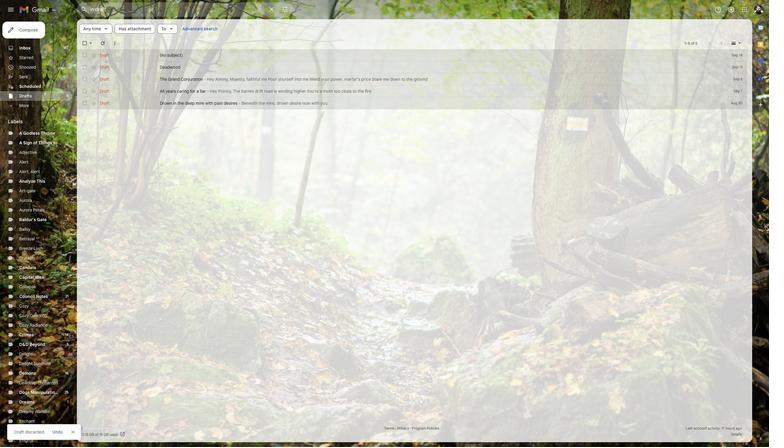 Task type: describe. For each thing, give the bounding box(es) containing it.
aurora for aurora petals
[[19, 208, 32, 213]]

alert link
[[19, 160, 28, 165]]

0 vertical spatial dewdrop
[[30, 314, 47, 319]]

sep for deadwood
[[732, 65, 739, 69]]

draft for all years caring for a liar
[[100, 89, 109, 94]]

–
[[686, 41, 689, 46]]

subject)
[[167, 53, 183, 58]]

2 horizontal spatial -
[[239, 101, 241, 106]]

alert, alert link
[[19, 169, 40, 175]]

labels navigation
[[0, 19, 77, 448]]

dreams
[[19, 400, 35, 406]]

collapse
[[19, 285, 36, 290]]

alert containing draft discarded.
[[7, 14, 760, 441]]

1 · from the left
[[396, 427, 396, 431]]

radiance
[[30, 323, 47, 329]]

dewdrop enchanted
[[19, 381, 58, 386]]

1 vertical spatial hey
[[210, 89, 217, 94]]

crimes
[[19, 333, 34, 338]]

cozy for the cozy 'link'
[[19, 304, 29, 309]]

privacy
[[397, 427, 409, 431]]

1 vertical spatial enchanted
[[19, 429, 40, 434]]

2 me from the left
[[303, 77, 309, 82]]

cozy radiance link
[[19, 323, 47, 329]]

25
[[65, 391, 69, 395]]

more button
[[0, 101, 72, 111]]

draft discarded.
[[14, 430, 45, 436]]

(no
[[160, 53, 166, 58]]

147
[[63, 46, 69, 50]]

breeze lush link
[[19, 246, 43, 252]]

the left ground
[[407, 77, 413, 82]]

drown in the deep mire with past desires - beneath the mire, drown desire now with you
[[160, 101, 328, 106]]

d&d beyond link
[[19, 342, 45, 348]]

yourself
[[278, 77, 294, 82]]

sep for the grand conjuration
[[734, 77, 740, 81]]

power,
[[331, 77, 344, 82]]

search mail image
[[79, 4, 90, 15]]

godless
[[23, 131, 40, 136]]

has attachment button
[[115, 24, 155, 34]]

1 for analyze this
[[67, 179, 69, 184]]

2 a from the left
[[320, 89, 322, 94]]

sent
[[19, 74, 28, 80]]

21 for candela
[[65, 266, 69, 270]]

advanced search
[[182, 26, 218, 32]]

dreamy wander link
[[19, 410, 50, 415]]

the left mire,
[[259, 101, 265, 106]]

delight sunshine
[[19, 362, 51, 367]]

1 gb from the left
[[89, 433, 94, 438]]

to inside labels navigation
[[53, 140, 58, 146]]

1 row from the top
[[77, 49, 748, 61]]

main menu image
[[7, 6, 14, 13]]

1 me from the left
[[261, 77, 267, 82]]

liar
[[200, 89, 206, 94]]

caring
[[177, 89, 189, 94]]

time
[[58, 390, 68, 396]]

0 vertical spatial -
[[204, 77, 206, 82]]

starred
[[19, 55, 33, 60]]

1 – 5 of 5
[[685, 41, 698, 46]]

conjuration
[[181, 77, 203, 82]]

1 inside "main content"
[[685, 41, 686, 46]]

to for close
[[353, 89, 357, 94]]

advanced
[[182, 26, 203, 32]]

deadwood link
[[160, 64, 715, 70]]

cozy dewdrop
[[19, 314, 47, 319]]

come
[[58, 140, 70, 146]]

drafts
[[19, 93, 32, 99]]

has attachment
[[119, 26, 151, 32]]

0 vertical spatial enchanted
[[38, 381, 58, 386]]

gmail image
[[19, 4, 52, 16]]

capital
[[19, 275, 34, 280]]

2 gb from the left
[[104, 433, 109, 438]]

wander
[[35, 410, 50, 415]]

main content containing any time
[[77, 19, 753, 443]]

14 inside row
[[740, 53, 743, 57]]

betrayal link
[[19, 237, 35, 242]]

to for down
[[402, 77, 406, 82]]

lush
[[34, 246, 43, 252]]

used
[[110, 433, 118, 438]]

you
[[321, 101, 328, 106]]

1 for scheduled
[[67, 84, 69, 89]]

ballsy
[[19, 227, 30, 232]]

of for 0.15 gb of 15 gb used
[[95, 433, 98, 438]]

crimes link
[[19, 333, 34, 338]]

2 row from the top
[[77, 61, 748, 73]]

1 for capital idea
[[67, 275, 69, 280]]

sunshine
[[34, 362, 51, 367]]

breeze
[[19, 246, 33, 252]]

inbox link
[[19, 45, 31, 51]]

analyze this link
[[19, 179, 45, 184]]

draft for deadwood
[[100, 65, 109, 70]]

adjective
[[19, 150, 37, 155]]

aurora for aurora link
[[19, 198, 32, 204]]

1 vertical spatial -
[[207, 89, 209, 94]]

too
[[334, 89, 341, 94]]

cozy radiance
[[19, 323, 47, 329]]

settings image
[[728, 6, 735, 13]]

enchant link
[[19, 419, 35, 425]]

all
[[160, 89, 165, 94]]

years
[[166, 89, 176, 94]]

more image
[[112, 40, 118, 46]]

a for a sign of things to come
[[19, 140, 22, 146]]

price
[[361, 77, 371, 82]]

2 with from the left
[[312, 101, 320, 106]]

1 with from the left
[[205, 101, 213, 106]]

baldur's gate
[[19, 217, 47, 223]]

a sign of things to come
[[19, 140, 70, 146]]

0 horizontal spatial alert
[[19, 160, 28, 165]]

1 vertical spatial alert
[[30, 169, 40, 175]]

8
[[741, 77, 743, 81]]

analyze
[[19, 179, 36, 184]]

dogs manipulating time link
[[19, 390, 68, 396]]

pour
[[268, 77, 277, 82]]

cozy for cozy radiance
[[19, 323, 29, 329]]

for
[[190, 89, 196, 94]]

sep 7
[[734, 89, 743, 93]]

15
[[99, 433, 103, 438]]

advanced search options image
[[279, 3, 291, 15]]

dogs manipulating time
[[19, 390, 68, 396]]

faithful
[[247, 77, 260, 82]]

enigma link
[[19, 439, 33, 444]]

cozy for cozy dewdrop
[[19, 314, 29, 319]]

17
[[722, 427, 725, 431]]

30
[[739, 101, 743, 106]]

footer inside "main content"
[[77, 426, 748, 438]]

toggle split pane mode image
[[731, 40, 737, 46]]

manipulating
[[31, 390, 58, 396]]

petals
[[33, 208, 45, 213]]

past
[[214, 101, 223, 106]]

18
[[65, 372, 69, 376]]

candela link
[[19, 265, 36, 271]]

compose button
[[2, 22, 45, 38]]

a godless throne link
[[19, 131, 55, 136]]

2 · from the left
[[410, 427, 411, 431]]

advanced search button
[[180, 23, 220, 34]]



Task type: vqa. For each thing, say whether or not it's contained in the screenshot.


Task type: locate. For each thing, give the bounding box(es) containing it.
beyond
[[30, 342, 45, 348]]

road
[[264, 89, 273, 94]]

1 horizontal spatial 14
[[740, 53, 743, 57]]

1 horizontal spatial -
[[207, 89, 209, 94]]

dreamy
[[19, 410, 34, 415]]

fire
[[365, 89, 371, 94]]

gate
[[37, 217, 47, 223]]

1 horizontal spatial a
[[320, 89, 322, 94]]

1 vertical spatial aurora
[[19, 208, 32, 213]]

sep for all years caring for a liar
[[734, 89, 740, 93]]

alert
[[19, 160, 28, 165], [30, 169, 40, 175]]

delight down delight link
[[19, 362, 33, 367]]

has
[[119, 26, 126, 32]]

dewdrop down the "demons"
[[19, 381, 36, 386]]

main content
[[77, 19, 753, 443]]

0 horizontal spatial with
[[205, 101, 213, 106]]

d&d
[[19, 342, 29, 348]]

of left '15'
[[95, 433, 98, 438]]

- right liar
[[207, 89, 209, 94]]

terms
[[385, 427, 395, 431]]

2 horizontal spatial me
[[383, 77, 389, 82]]

1 vertical spatial a
[[19, 140, 22, 146]]

footer
[[77, 426, 748, 438]]

tab list
[[753, 19, 770, 426]]

0 vertical spatial a
[[19, 131, 22, 136]]

- up liar
[[204, 77, 206, 82]]

franny,
[[218, 89, 232, 94]]

council notes
[[19, 294, 48, 300]]

with right mire on the top of the page
[[205, 101, 213, 106]]

cozy dewdrop link
[[19, 314, 47, 319]]

a left moth
[[320, 89, 322, 94]]

follow link to manage storage image
[[120, 432, 126, 438]]

1 delight from the top
[[19, 352, 33, 357]]

to right close
[[353, 89, 357, 94]]

moth
[[323, 89, 333, 94]]

of for a sign of things to come
[[33, 140, 37, 146]]

to button
[[158, 24, 178, 34]]

draft for (no subject)
[[100, 53, 109, 58]]

1 horizontal spatial to
[[353, 89, 357, 94]]

14 up 13
[[740, 53, 743, 57]]

drift
[[255, 89, 263, 94]]

sent link
[[19, 74, 28, 80]]

1 vertical spatial dewdrop
[[19, 381, 36, 386]]

0 vertical spatial aurora
[[19, 198, 32, 204]]

desires
[[224, 101, 238, 106]]

hey right liar
[[210, 89, 217, 94]]

dewdrop
[[30, 314, 47, 319], [19, 381, 36, 386]]

alert up "alert,"
[[19, 160, 28, 165]]

5 row from the top
[[77, 97, 748, 109]]

1 vertical spatial to
[[353, 89, 357, 94]]

aurora
[[19, 198, 32, 204], [19, 208, 32, 213]]

13
[[740, 65, 743, 69]]

time
[[92, 26, 101, 32]]

hey left ximmy,
[[207, 77, 214, 82]]

the grand conjuration - hey ximmy, majesty, faithful me pour yourself into me wield your power, martyr's price stare me down to the ground
[[160, 77, 428, 82]]

3 me from the left
[[383, 77, 389, 82]]

0 horizontal spatial a
[[197, 89, 199, 94]]

0 horizontal spatial to
[[53, 140, 58, 146]]

dreams link
[[19, 400, 35, 406]]

0 horizontal spatial of
[[33, 140, 37, 146]]

1 for baldur's gate
[[67, 218, 69, 222]]

support image
[[715, 6, 722, 13]]

1 horizontal spatial ·
[[410, 427, 411, 431]]

stare
[[372, 77, 382, 82]]

2 horizontal spatial 5
[[696, 41, 698, 46]]

clear search image
[[266, 3, 278, 15]]

sep left 8 at right
[[734, 77, 740, 81]]

grand
[[168, 77, 180, 82]]

delight down d&d
[[19, 352, 33, 357]]

enchanted
[[38, 381, 58, 386], [19, 429, 40, 434]]

majesty,
[[230, 77, 246, 82]]

1 horizontal spatial with
[[312, 101, 320, 106]]

draft for the grand conjuration
[[100, 77, 109, 82]]

2 a from the top
[[19, 140, 22, 146]]

0 vertical spatial hey
[[207, 77, 214, 82]]

None checkbox
[[82, 64, 88, 70], [82, 76, 88, 82], [82, 100, 88, 106], [82, 64, 88, 70], [82, 76, 88, 82], [82, 100, 88, 106]]

None checkbox
[[82, 40, 88, 46], [82, 52, 88, 58], [82, 88, 88, 94], [82, 40, 88, 46], [82, 52, 88, 58], [82, 88, 88, 94]]

sep down toggle split pane mode image
[[732, 53, 739, 57]]

art-gate link
[[19, 188, 36, 194]]

cozy down the cozy 'link'
[[19, 314, 29, 319]]

4 row from the top
[[77, 85, 748, 97]]

a sign of things to come link
[[19, 140, 70, 146]]

the left barren on the top
[[233, 89, 240, 94]]

2 vertical spatial to
[[53, 140, 58, 146]]

sep 14
[[732, 53, 743, 57]]

0 vertical spatial 21
[[65, 266, 69, 270]]

2 cozy from the top
[[19, 314, 29, 319]]

0 vertical spatial of
[[691, 41, 695, 46]]

1 cozy from the top
[[19, 304, 29, 309]]

ximmy,
[[215, 77, 229, 82]]

hours
[[726, 427, 735, 431]]

2 aurora from the top
[[19, 208, 32, 213]]

in
[[173, 101, 177, 106]]

3 row from the top
[[77, 73, 748, 85]]

14 up 3
[[65, 333, 69, 338]]

of inside labels navigation
[[33, 140, 37, 146]]

2 21 from the top
[[65, 295, 69, 299]]

cozy up crimes
[[19, 323, 29, 329]]

down
[[390, 77, 401, 82]]

terms · privacy · program policies
[[385, 427, 439, 431]]

to
[[162, 26, 166, 32]]

0 vertical spatial delight
[[19, 352, 33, 357]]

1 a from the top
[[19, 131, 22, 136]]

·
[[396, 427, 396, 431], [410, 427, 411, 431]]

notes
[[36, 294, 48, 300]]

2 vertical spatial -
[[239, 101, 241, 106]]

cozy down council
[[19, 304, 29, 309]]

this
[[36, 179, 45, 184]]

higher
[[294, 89, 306, 94]]

None search field
[[77, 2, 293, 17]]

0 horizontal spatial ·
[[396, 427, 396, 431]]

program policies link
[[412, 427, 439, 431]]

1 horizontal spatial of
[[95, 433, 98, 438]]

more
[[19, 103, 29, 109]]

3 cozy from the top
[[19, 323, 29, 329]]

2 vertical spatial of
[[95, 433, 98, 438]]

1 horizontal spatial gb
[[104, 433, 109, 438]]

gb right 0.15
[[89, 433, 94, 438]]

3
[[67, 343, 69, 347]]

the left fire
[[358, 89, 364, 94]]

0 vertical spatial 14
[[740, 53, 743, 57]]

mire,
[[266, 101, 276, 106]]

brutality link
[[19, 256, 35, 261]]

any time
[[83, 26, 101, 32]]

0 vertical spatial to
[[402, 77, 406, 82]]

all years caring for a liar - hey franny, the barren drift road is winding higher you're a moth too close to the fire
[[160, 89, 371, 94]]

account
[[694, 427, 707, 431]]

· right terms link
[[396, 427, 396, 431]]

(no subject) link
[[160, 52, 715, 58]]

with left you
[[312, 101, 320, 106]]

things
[[38, 140, 52, 146]]

mire
[[196, 101, 204, 106]]

alert up analyze this
[[30, 169, 40, 175]]

1 vertical spatial cozy
[[19, 314, 29, 319]]

1 horizontal spatial the
[[233, 89, 240, 94]]

the right in
[[178, 101, 184, 106]]

enchanted down enchant 'link'
[[19, 429, 40, 434]]

delight
[[19, 352, 33, 357], [19, 362, 33, 367]]

14 inside labels navigation
[[65, 333, 69, 338]]

2 delight from the top
[[19, 362, 33, 367]]

compose
[[19, 27, 38, 33]]

0 horizontal spatial -
[[204, 77, 206, 82]]

to right 'down'
[[402, 77, 406, 82]]

1 21 from the top
[[65, 266, 69, 270]]

of inside footer
[[95, 433, 98, 438]]

· right privacy on the bottom right
[[410, 427, 411, 431]]

sep for (no subject)
[[732, 53, 739, 57]]

aug 30
[[731, 101, 743, 106]]

draft for drown in the deep mire with past desires
[[100, 101, 109, 106]]

brutality
[[19, 256, 35, 261]]

drown
[[277, 101, 289, 106]]

betrayal
[[19, 237, 35, 242]]

scheduled link
[[19, 84, 41, 89]]

1 vertical spatial 21
[[65, 295, 69, 299]]

enchanted up manipulating
[[38, 381, 58, 386]]

to left come
[[53, 140, 58, 146]]

cozy
[[19, 304, 29, 309], [19, 314, 29, 319], [19, 323, 29, 329]]

gate
[[27, 188, 36, 194]]

2 horizontal spatial of
[[691, 41, 695, 46]]

alert, alert
[[19, 169, 40, 175]]

0 horizontal spatial 14
[[65, 333, 69, 338]]

5 inside labels navigation
[[66, 94, 69, 98]]

of right –
[[691, 41, 695, 46]]

desire
[[290, 101, 302, 106]]

a
[[19, 131, 22, 136], [19, 140, 22, 146]]

is
[[274, 89, 277, 94]]

0 horizontal spatial me
[[261, 77, 267, 82]]

0 horizontal spatial the
[[160, 77, 167, 82]]

refresh image
[[100, 40, 106, 46]]

me left 'pour'
[[261, 77, 267, 82]]

1 aurora from the top
[[19, 198, 32, 204]]

1 vertical spatial of
[[33, 140, 37, 146]]

-
[[204, 77, 206, 82], [207, 89, 209, 94], [239, 101, 241, 106]]

delight for delight link
[[19, 352, 33, 357]]

1 horizontal spatial me
[[303, 77, 309, 82]]

row
[[77, 49, 748, 61], [77, 61, 748, 73], [77, 73, 748, 85], [77, 85, 748, 97], [77, 97, 748, 109]]

1 horizontal spatial 5
[[689, 41, 691, 46]]

with
[[205, 101, 213, 106], [312, 101, 320, 106]]

you're
[[307, 89, 319, 94]]

sep 13
[[732, 65, 743, 69]]

me right the into
[[303, 77, 309, 82]]

dewdrop up the "radiance"
[[30, 314, 47, 319]]

sep left 7 on the top right of page
[[734, 89, 740, 93]]

0 horizontal spatial 5
[[66, 94, 69, 98]]

sep left 13
[[732, 65, 739, 69]]

1 for a sign of things to come
[[67, 141, 69, 145]]

me right stare
[[383, 77, 389, 82]]

2 horizontal spatial to
[[402, 77, 406, 82]]

a right for on the left top
[[197, 89, 199, 94]]

deadwood
[[160, 65, 181, 70]]

alert
[[7, 14, 760, 441]]

Search mail text field
[[90, 7, 265, 13]]

delight link
[[19, 352, 33, 357]]

labels heading
[[8, 119, 64, 125]]

a left sign
[[19, 140, 22, 146]]

21 for council notes
[[65, 295, 69, 299]]

any time button
[[79, 24, 112, 34]]

footer containing terms
[[77, 426, 748, 438]]

1 for dreams
[[67, 400, 69, 405]]

last account activity: 17 hours ago details
[[686, 427, 742, 437]]

baldur's gate link
[[19, 217, 47, 223]]

gb right '15'
[[104, 433, 109, 438]]

- right desires
[[239, 101, 241, 106]]

0 vertical spatial the
[[160, 77, 167, 82]]

1 vertical spatial the
[[233, 89, 240, 94]]

1 vertical spatial 14
[[65, 333, 69, 338]]

the left grand at top left
[[160, 77, 167, 82]]

enchant
[[19, 419, 35, 425]]

enchanted link
[[19, 429, 40, 434]]

(no subject)
[[160, 53, 183, 58]]

1 horizontal spatial alert
[[30, 169, 40, 175]]

aurora down art-gate "link"
[[19, 198, 32, 204]]

0 horizontal spatial gb
[[89, 433, 94, 438]]

adjective link
[[19, 150, 37, 155]]

2 vertical spatial cozy
[[19, 323, 29, 329]]

a for a godless throne
[[19, 131, 22, 136]]

of right sign
[[33, 140, 37, 146]]

capital idea
[[19, 275, 44, 280]]

aurora down aurora link
[[19, 208, 32, 213]]

a left godless
[[19, 131, 22, 136]]

1 vertical spatial delight
[[19, 362, 33, 367]]

candela
[[19, 265, 36, 271]]

drafts link
[[19, 93, 32, 99]]

0 vertical spatial cozy
[[19, 304, 29, 309]]

terms link
[[385, 427, 395, 431]]

beneath
[[242, 101, 258, 106]]

1 a from the left
[[197, 89, 199, 94]]

0 vertical spatial alert
[[19, 160, 28, 165]]

delight for delight sunshine
[[19, 362, 33, 367]]



